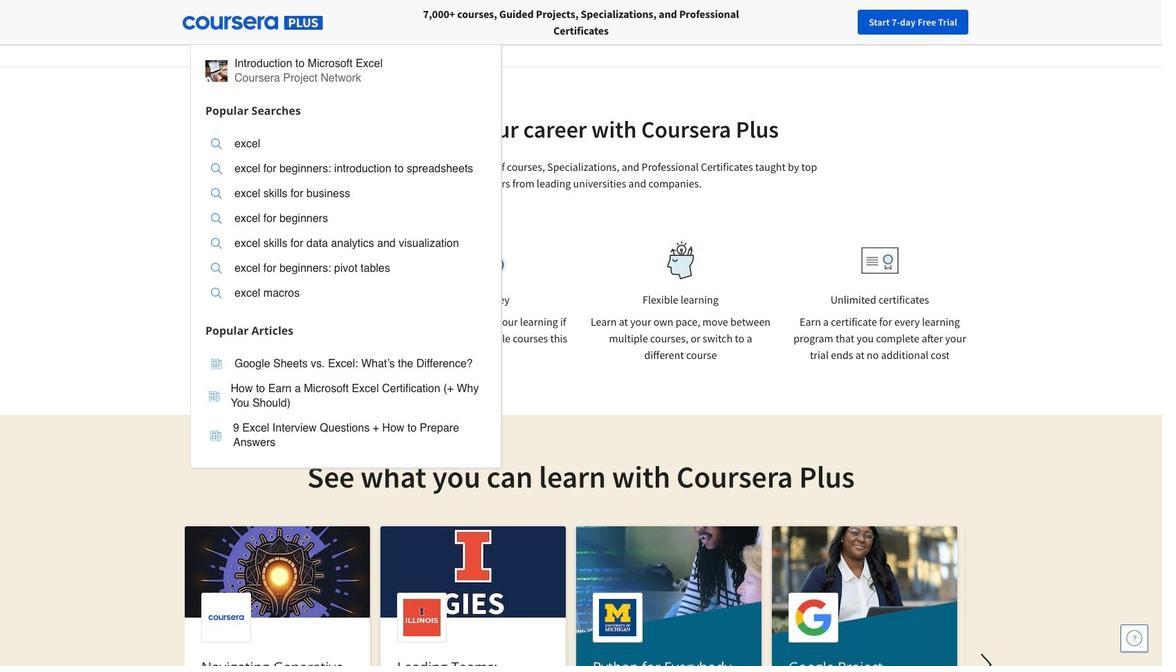 Task type: describe. For each thing, give the bounding box(es) containing it.
flexible learning image
[[657, 241, 705, 279]]

google image
[[451, 7, 525, 33]]

sas image
[[651, 9, 703, 31]]

1 list box from the top
[[191, 123, 501, 318]]

save money image
[[457, 244, 506, 277]]



Task type: locate. For each thing, give the bounding box(es) containing it.
next slide image
[[970, 648, 1003, 666]]

0 vertical spatial list box
[[191, 123, 501, 318]]

list box
[[191, 123, 501, 318], [191, 343, 501, 467]]

autocomplete results list box
[[190, 42, 501, 468]]

unlimited certificates image
[[861, 247, 899, 274]]

None search field
[[190, 9, 522, 468]]

university of illinois at urbana-champaign image
[[190, 9, 297, 31]]

learn anything image
[[263, 241, 301, 279]]

What do you want to learn? text field
[[190, 9, 495, 36]]

2 list box from the top
[[191, 343, 501, 467]]

suggestion image image
[[205, 60, 228, 82], [211, 138, 222, 149], [211, 163, 222, 174], [211, 188, 222, 199], [211, 213, 222, 224], [211, 238, 222, 249], [211, 263, 222, 274], [211, 288, 222, 299], [211, 358, 222, 369], [209, 390, 220, 402], [210, 430, 221, 441]]

1 vertical spatial list box
[[191, 343, 501, 467]]

johns hopkins university image
[[841, 7, 973, 33]]

university of michigan image
[[570, 1, 606, 39]]

help center image
[[1126, 630, 1143, 647]]

coursera plus image
[[183, 16, 323, 30]]



Task type: vqa. For each thing, say whether or not it's contained in the screenshot.
University of Illinois at Urbana-Champaign image
yes



